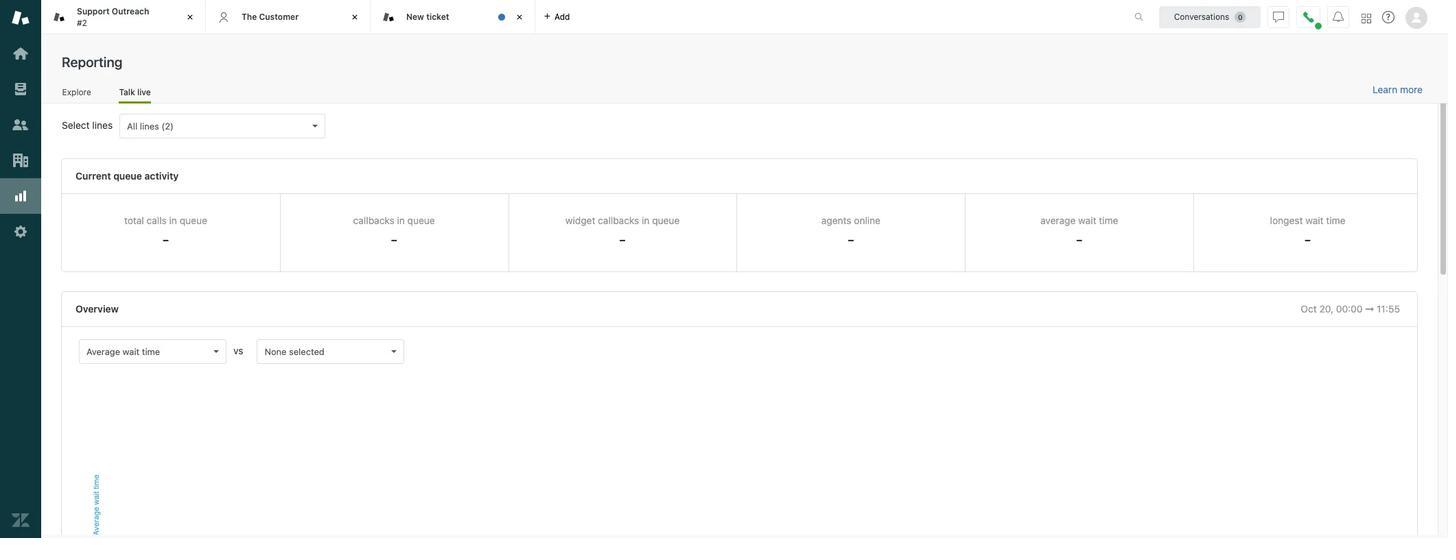 Task type: describe. For each thing, give the bounding box(es) containing it.
new
[[406, 12, 424, 22]]

tabs tab list
[[41, 0, 1120, 34]]

support outreach #2
[[77, 6, 149, 28]]

get started image
[[12, 45, 30, 62]]

zendesk products image
[[1362, 13, 1371, 23]]

zendesk image
[[12, 512, 30, 530]]

talk live
[[119, 87, 151, 97]]

outreach
[[112, 6, 149, 17]]

support
[[77, 6, 110, 17]]

#2
[[77, 17, 87, 28]]

ticket
[[426, 12, 449, 22]]

zendesk support image
[[12, 9, 30, 27]]

learn
[[1373, 84, 1397, 95]]

admin image
[[12, 223, 30, 241]]

close image for the customer tab
[[348, 10, 362, 24]]

live
[[137, 87, 151, 97]]

more
[[1400, 84, 1423, 95]]

customer
[[259, 12, 299, 22]]

talk
[[119, 87, 135, 97]]

reporting image
[[12, 187, 30, 205]]

customers image
[[12, 116, 30, 134]]



Task type: vqa. For each thing, say whether or not it's contained in the screenshot.
Learn more
yes



Task type: locate. For each thing, give the bounding box(es) containing it.
conversations button
[[1159, 6, 1261, 28]]

the customer
[[242, 12, 299, 22]]

new ticket tab
[[371, 0, 535, 34]]

main element
[[0, 0, 41, 539]]

new ticket
[[406, 12, 449, 22]]

the customer tab
[[206, 0, 371, 34]]

close image
[[183, 10, 197, 24], [348, 10, 362, 24]]

conversations
[[1174, 11, 1229, 22]]

learn more
[[1373, 84, 1423, 95]]

close image for tab containing support outreach
[[183, 10, 197, 24]]

talk live link
[[119, 87, 151, 104]]

close image inside the customer tab
[[348, 10, 362, 24]]

close image inside tab
[[183, 10, 197, 24]]

views image
[[12, 80, 30, 98]]

close image left new
[[348, 10, 362, 24]]

add button
[[535, 0, 578, 34]]

reporting
[[62, 54, 122, 70]]

2 close image from the left
[[348, 10, 362, 24]]

get help image
[[1382, 11, 1394, 23]]

learn more link
[[1373, 84, 1423, 96]]

1 close image from the left
[[183, 10, 197, 24]]

0 horizontal spatial close image
[[183, 10, 197, 24]]

button displays agent's chat status as invisible. image
[[1273, 11, 1284, 22]]

1 horizontal spatial close image
[[348, 10, 362, 24]]

tab
[[41, 0, 206, 34]]

notifications image
[[1333, 11, 1344, 22]]

tab containing support outreach
[[41, 0, 206, 34]]

organizations image
[[12, 152, 30, 170]]

explore
[[62, 87, 91, 97]]

close image left "the"
[[183, 10, 197, 24]]

explore link
[[62, 87, 92, 102]]

the
[[242, 12, 257, 22]]

add
[[555, 11, 570, 22]]

close image
[[513, 10, 526, 24]]



